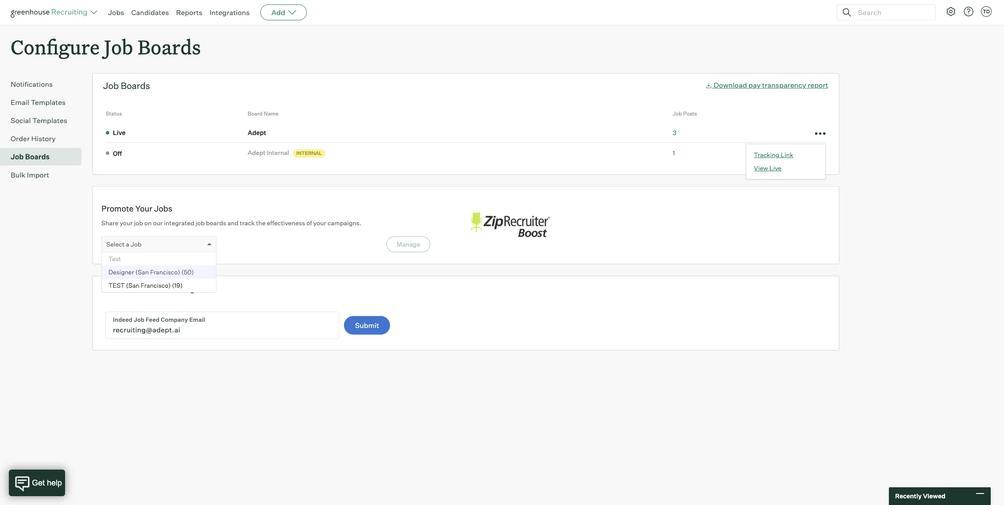 Task type: locate. For each thing, give the bounding box(es) containing it.
jobs link
[[108, 8, 124, 17]]

job up the bulk
[[11, 152, 24, 161]]

live down status
[[113, 129, 126, 137]]

job boards
[[103, 80, 150, 91], [11, 152, 50, 161]]

0 horizontal spatial job
[[134, 219, 143, 227]]

share your job on our integrated job boards and track the effectiveness of your campaigns.
[[101, 219, 362, 227]]

configure
[[11, 34, 100, 60]]

transparency
[[763, 81, 807, 90]]

0 vertical spatial (san
[[136, 269, 149, 276]]

(50)
[[182, 269, 194, 276]]

0 horizontal spatial jobs
[[108, 8, 124, 17]]

social templates link
[[11, 115, 78, 126]]

board name
[[248, 110, 279, 117]]

our
[[153, 219, 163, 227]]

1 vertical spatial jobs
[[154, 204, 172, 214]]

1 vertical spatial templates
[[32, 116, 67, 125]]

1 link
[[673, 149, 676, 157]]

2 job from the left
[[196, 219, 205, 227]]

and
[[228, 219, 239, 227]]

partner
[[132, 283, 163, 294]]

global partner settings
[[103, 283, 200, 294]]

templates for email templates
[[31, 98, 66, 107]]

effectiveness
[[267, 219, 305, 227]]

1 horizontal spatial live
[[770, 164, 782, 172]]

job left posts on the top right
[[673, 110, 683, 117]]

internal
[[267, 149, 289, 156], [296, 150, 322, 156]]

0 vertical spatial templates
[[31, 98, 66, 107]]

0 horizontal spatial your
[[120, 219, 133, 227]]

download pay transparency report
[[714, 81, 829, 90]]

1 horizontal spatial job boards
[[103, 80, 150, 91]]

track
[[240, 219, 255, 227]]

2 adept from the top
[[248, 149, 266, 156]]

promote
[[101, 204, 134, 214]]

job
[[104, 34, 133, 60], [103, 80, 119, 91], [673, 110, 683, 117], [11, 152, 24, 161], [131, 241, 142, 248]]

1 vertical spatial (san
[[126, 282, 140, 289]]

your right share in the top of the page
[[120, 219, 133, 227]]

live down tracking link
[[770, 164, 782, 172]]

2 vertical spatial boards
[[25, 152, 50, 161]]

job inside 'link'
[[11, 152, 24, 161]]

0 vertical spatial francisco)
[[150, 269, 180, 276]]

0 vertical spatial adept
[[248, 129, 266, 136]]

templates down notifications link
[[31, 98, 66, 107]]

jobs up our
[[154, 204, 172, 214]]

0 horizontal spatial live
[[113, 129, 126, 137]]

posts
[[684, 110, 698, 117]]

adept
[[248, 129, 266, 136], [248, 149, 266, 156]]

bulk import link
[[11, 170, 78, 180]]

order history link
[[11, 133, 78, 144]]

None field
[[106, 237, 109, 252]]

reports link
[[176, 8, 203, 17]]

social
[[11, 116, 31, 125]]

reports
[[176, 8, 203, 17]]

1 vertical spatial live
[[770, 164, 782, 172]]

(san right the test
[[126, 282, 140, 289]]

email templates
[[11, 98, 66, 107]]

adept down adept link
[[248, 149, 266, 156]]

boards
[[206, 219, 226, 227]]

0 vertical spatial live
[[113, 129, 126, 137]]

submit button
[[344, 316, 391, 335]]

bulk import
[[11, 171, 49, 180]]

francisco)
[[150, 269, 180, 276], [141, 282, 171, 289]]

designer (san francisco) (50)
[[109, 269, 194, 276]]

job boards up bulk import
[[11, 152, 50, 161]]

viewed
[[924, 493, 946, 500]]

jobs
[[108, 8, 124, 17], [154, 204, 172, 214]]

0 horizontal spatial job boards
[[11, 152, 50, 161]]

(san
[[136, 269, 149, 276], [126, 282, 140, 289]]

test
[[109, 282, 125, 289]]

order history
[[11, 134, 56, 143]]

global
[[103, 283, 130, 294]]

templates
[[31, 98, 66, 107], [32, 116, 67, 125]]

your
[[120, 219, 133, 227], [314, 219, 327, 227]]

boards down candidates link
[[138, 34, 201, 60]]

status
[[106, 110, 122, 117]]

job boards inside 'link'
[[11, 152, 50, 161]]

job
[[134, 219, 143, 227], [196, 219, 205, 227]]

job boards link
[[11, 152, 78, 162]]

configure job boards
[[11, 34, 201, 60]]

boards
[[138, 34, 201, 60], [121, 80, 150, 91], [25, 152, 50, 161]]

1 horizontal spatial your
[[314, 219, 327, 227]]

view
[[754, 164, 769, 172]]

name
[[264, 110, 279, 117]]

adept internal link
[[248, 148, 292, 157]]

integrations
[[210, 8, 250, 17]]

internal down adept link
[[267, 149, 289, 156]]

greenhouse recruiting image
[[11, 7, 90, 18]]

job left on
[[134, 219, 143, 227]]

internal right "adept internal" link
[[296, 150, 322, 156]]

1 horizontal spatial job
[[196, 219, 205, 227]]

promote your jobs
[[101, 204, 172, 214]]

(san for test
[[126, 282, 140, 289]]

job boards up status
[[103, 80, 150, 91]]

job left the boards
[[196, 219, 205, 227]]

order
[[11, 134, 30, 143]]

adept for adept internal
[[248, 149, 266, 156]]

adept down board
[[248, 129, 266, 136]]

1 your from the left
[[120, 219, 133, 227]]

on
[[144, 219, 152, 227]]

francisco) down designer (san francisco) (50) option
[[141, 282, 171, 289]]

Indeed Job Feed Company Email text field
[[106, 312, 339, 339]]

1 vertical spatial job boards
[[11, 152, 50, 161]]

boards up import
[[25, 152, 50, 161]]

francisco) up test (san francisco) (19) option
[[150, 269, 180, 276]]

live
[[113, 129, 126, 137], [770, 164, 782, 172]]

boards up status
[[121, 80, 150, 91]]

recently
[[896, 493, 922, 500]]

templates up "order history" link
[[32, 116, 67, 125]]

1 adept from the top
[[248, 129, 266, 136]]

your right of
[[314, 219, 327, 227]]

submit
[[355, 321, 379, 330]]

jobs left candidates link
[[108, 8, 124, 17]]

1 vertical spatial francisco)
[[141, 282, 171, 289]]

1 vertical spatial adept
[[248, 149, 266, 156]]

(san up test (san francisco) (19)
[[136, 269, 149, 276]]

boards inside 'link'
[[25, 152, 50, 161]]



Task type: describe. For each thing, give the bounding box(es) containing it.
2 your from the left
[[314, 219, 327, 227]]

tracking
[[754, 151, 780, 158]]

job right a
[[131, 241, 142, 248]]

3 link
[[673, 129, 677, 136]]

add button
[[261, 4, 307, 20]]

select
[[106, 241, 125, 248]]

1 horizontal spatial jobs
[[154, 204, 172, 214]]

td
[[984, 8, 991, 15]]

configure image
[[946, 6, 957, 17]]

0 vertical spatial jobs
[[108, 8, 124, 17]]

download pay transparency report link
[[706, 81, 829, 90]]

notifications link
[[11, 79, 78, 90]]

templates for social templates
[[32, 116, 67, 125]]

candidates link
[[131, 8, 169, 17]]

job posts
[[673, 110, 698, 117]]

of
[[307, 219, 312, 227]]

email templates link
[[11, 97, 78, 108]]

job down jobs link
[[104, 34, 133, 60]]

td button
[[982, 6, 992, 17]]

test (san francisco) (19) option
[[102, 279, 216, 292]]

adept link
[[248, 128, 269, 137]]

link
[[781, 151, 794, 158]]

test
[[109, 255, 121, 263]]

francisco) for (19)
[[141, 282, 171, 289]]

Search text field
[[856, 6, 928, 19]]

francisco) for (50)
[[150, 269, 180, 276]]

board
[[248, 110, 263, 117]]

adept internal
[[248, 149, 289, 156]]

pay
[[749, 81, 761, 90]]

1
[[673, 149, 676, 157]]

0 horizontal spatial internal
[[267, 149, 289, 156]]

download
[[714, 81, 748, 90]]

tracking link
[[754, 151, 794, 158]]

1 vertical spatial boards
[[121, 80, 150, 91]]

add
[[272, 8, 285, 17]]

select a job
[[106, 241, 142, 248]]

your
[[135, 204, 153, 214]]

share
[[101, 219, 119, 227]]

3
[[673, 129, 677, 136]]

view live
[[754, 164, 782, 172]]

1 horizontal spatial internal
[[296, 150, 322, 156]]

campaigns.
[[328, 219, 362, 227]]

test (san francisco) (19)
[[109, 282, 183, 289]]

history
[[31, 134, 56, 143]]

recently viewed
[[896, 493, 946, 500]]

a
[[126, 241, 129, 248]]

notifications
[[11, 80, 53, 89]]

designer (san francisco) (50) option
[[102, 266, 216, 279]]

import
[[27, 171, 49, 180]]

email
[[11, 98, 29, 107]]

bulk
[[11, 171, 25, 180]]

the
[[256, 219, 266, 227]]

job up status
[[103, 80, 119, 91]]

designer
[[109, 269, 134, 276]]

(san for designer
[[136, 269, 149, 276]]

0 vertical spatial boards
[[138, 34, 201, 60]]

1 job from the left
[[134, 219, 143, 227]]

off
[[113, 150, 122, 157]]

integrations link
[[210, 8, 250, 17]]

integrated
[[164, 219, 194, 227]]

view live link
[[754, 164, 818, 173]]

social templates
[[11, 116, 67, 125]]

zip recruiter image
[[466, 208, 555, 243]]

0 vertical spatial job boards
[[103, 80, 150, 91]]

candidates
[[131, 8, 169, 17]]

adept for adept
[[248, 129, 266, 136]]

report
[[808, 81, 829, 90]]

(19)
[[172, 282, 183, 289]]

settings
[[165, 283, 200, 294]]

tracking link link
[[754, 150, 818, 159]]

td button
[[980, 4, 994, 19]]



Task type: vqa. For each thing, say whether or not it's contained in the screenshot.
14
no



